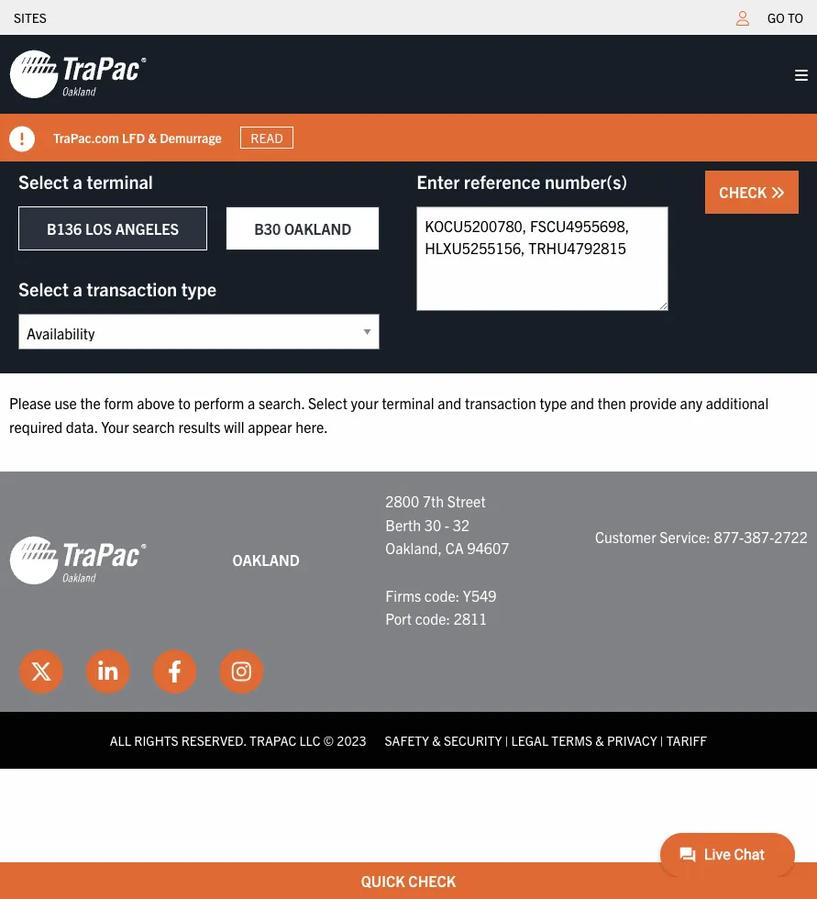 Task type: locate. For each thing, give the bounding box(es) containing it.
7th
[[423, 492, 444, 510]]

check button
[[706, 171, 799, 214]]

0 vertical spatial oakland image
[[9, 49, 147, 100]]

select up the here.
[[308, 394, 348, 412]]

a up appear
[[248, 394, 255, 412]]

oakland image
[[9, 49, 147, 100], [9, 535, 147, 586]]

a inside please use the form above to perform a search. select your terminal and transaction type and then provide any additional required data. your search results will appear here.
[[248, 394, 255, 412]]

1 horizontal spatial type
[[540, 394, 567, 412]]

select down b136
[[18, 277, 69, 300]]

check inside button
[[720, 183, 771, 201]]

&
[[148, 129, 157, 145], [432, 732, 441, 748], [596, 732, 604, 748]]

1 vertical spatial check
[[409, 872, 456, 890]]

terminal
[[87, 170, 153, 193], [382, 394, 434, 412]]

then
[[598, 394, 627, 412]]

1 horizontal spatial solid image
[[771, 185, 785, 200]]

transaction
[[87, 277, 177, 300], [465, 394, 536, 412]]

2 | from the left
[[660, 732, 664, 748]]

2 oakland image from the top
[[9, 535, 147, 586]]

footer
[[0, 472, 817, 769]]

your
[[101, 417, 129, 435]]

1 vertical spatial type
[[540, 394, 567, 412]]

use
[[55, 394, 77, 412]]

877-
[[714, 527, 744, 545]]

customer service: 877-387-2722
[[595, 527, 808, 545]]

a down trapac.com
[[73, 170, 82, 193]]

terms
[[552, 732, 593, 748]]

perform
[[194, 394, 244, 412]]

2 horizontal spatial &
[[596, 732, 604, 748]]

2811
[[454, 609, 488, 628]]

code: up 2811
[[425, 586, 460, 604]]

1 oakland image from the top
[[9, 49, 147, 100]]

and left then
[[571, 394, 595, 412]]

firms code:  y549 port code:  2811
[[386, 586, 497, 628]]

code:
[[425, 586, 460, 604], [415, 609, 450, 628]]

safety
[[385, 732, 429, 748]]

1 vertical spatial transaction
[[465, 394, 536, 412]]

go to
[[768, 9, 804, 26]]

select for select a terminal
[[18, 170, 69, 193]]

go
[[768, 9, 785, 26]]

2 horizontal spatial solid image
[[795, 68, 808, 83]]

all
[[110, 732, 131, 748]]

|
[[505, 732, 509, 748], [660, 732, 664, 748]]

2 vertical spatial a
[[248, 394, 255, 412]]

0 vertical spatial a
[[73, 170, 82, 193]]

tariff
[[667, 732, 707, 748]]

appear
[[248, 417, 292, 435]]

1 horizontal spatial check
[[720, 183, 771, 201]]

rights
[[134, 732, 178, 748]]

0 horizontal spatial |
[[505, 732, 509, 748]]

select
[[18, 170, 69, 193], [18, 277, 69, 300], [308, 394, 348, 412]]

0 horizontal spatial check
[[409, 872, 456, 890]]

1 horizontal spatial &
[[432, 732, 441, 748]]

1 vertical spatial solid image
[[9, 127, 35, 152]]

port
[[386, 609, 412, 628]]

above
[[137, 394, 175, 412]]

0 horizontal spatial transaction
[[87, 277, 177, 300]]

please
[[9, 394, 51, 412]]

and right your
[[438, 394, 462, 412]]

2 vertical spatial select
[[308, 394, 348, 412]]

code: right port
[[415, 609, 450, 628]]

& right 'safety'
[[432, 732, 441, 748]]

select up b136
[[18, 170, 69, 193]]

to
[[788, 9, 804, 26]]

& right lfd
[[148, 129, 157, 145]]

select a terminal
[[18, 170, 153, 193]]

security
[[444, 732, 502, 748]]

1 vertical spatial code:
[[415, 609, 450, 628]]

solid image
[[795, 68, 808, 83], [9, 127, 35, 152], [771, 185, 785, 200]]

0 vertical spatial terminal
[[87, 170, 153, 193]]

type inside please use the form above to perform a search. select your terminal and transaction type and then provide any additional required data. your search results will appear here.
[[540, 394, 567, 412]]

0 horizontal spatial solid image
[[9, 127, 35, 152]]

a
[[73, 170, 82, 193], [73, 277, 82, 300], [248, 394, 255, 412]]

the
[[80, 394, 101, 412]]

and
[[438, 394, 462, 412], [571, 394, 595, 412]]

to
[[178, 394, 191, 412]]

2800 7th street berth 30 - 32 oakland, ca 94607
[[386, 492, 510, 557]]

los
[[85, 219, 112, 238]]

a down b136
[[73, 277, 82, 300]]

0 vertical spatial solid image
[[795, 68, 808, 83]]

1 vertical spatial select
[[18, 277, 69, 300]]

1 vertical spatial a
[[73, 277, 82, 300]]

results
[[178, 417, 221, 435]]

oakland
[[284, 219, 352, 238], [233, 551, 300, 569]]

0 vertical spatial code:
[[425, 586, 460, 604]]

tariff link
[[667, 732, 707, 748]]

check
[[720, 183, 771, 201], [409, 872, 456, 890]]

trapac
[[250, 732, 296, 748]]

terminal inside please use the form above to perform a search. select your terminal and transaction type and then provide any additional required data. your search results will appear here.
[[382, 394, 434, 412]]

94607
[[467, 539, 510, 557]]

quick check
[[361, 872, 456, 890]]

terminal right your
[[382, 394, 434, 412]]

enter reference number(s)
[[417, 170, 628, 193]]

b136 los angeles
[[47, 219, 179, 238]]

read link
[[240, 126, 294, 149]]

terminal down lfd
[[87, 170, 153, 193]]

2 vertical spatial solid image
[[771, 185, 785, 200]]

| left legal
[[505, 732, 509, 748]]

a for terminal
[[73, 170, 82, 193]]

0 horizontal spatial and
[[438, 394, 462, 412]]

type
[[181, 277, 217, 300], [540, 394, 567, 412]]

select for select a transaction type
[[18, 277, 69, 300]]

0 vertical spatial check
[[720, 183, 771, 201]]

0 vertical spatial oakland
[[284, 219, 352, 238]]

llc
[[299, 732, 321, 748]]

here.
[[296, 417, 328, 435]]

oakland inside footer
[[233, 551, 300, 569]]

oakland,
[[386, 539, 442, 557]]

service:
[[660, 527, 711, 545]]

1 vertical spatial oakland image
[[9, 535, 147, 586]]

legal terms & privacy link
[[512, 732, 657, 748]]

read
[[251, 129, 283, 146]]

b136
[[47, 219, 82, 238]]

1 vertical spatial oakland
[[233, 551, 300, 569]]

0 horizontal spatial &
[[148, 129, 157, 145]]

firms
[[386, 586, 421, 604]]

banner
[[0, 35, 817, 161]]

& right terms on the right bottom of page
[[596, 732, 604, 748]]

1 horizontal spatial transaction
[[465, 394, 536, 412]]

1 vertical spatial terminal
[[382, 394, 434, 412]]

0 vertical spatial type
[[181, 277, 217, 300]]

0 vertical spatial select
[[18, 170, 69, 193]]

| left tariff
[[660, 732, 664, 748]]

reference
[[464, 170, 541, 193]]

1 horizontal spatial terminal
[[382, 394, 434, 412]]

1 horizontal spatial and
[[571, 394, 595, 412]]

1 horizontal spatial |
[[660, 732, 664, 748]]

please use the form above to perform a search. select your terminal and transaction type and then provide any additional required data. your search results will appear here.
[[9, 394, 769, 435]]

any
[[680, 394, 703, 412]]

2023
[[337, 732, 367, 748]]

32
[[453, 515, 470, 534]]

b30 oakland
[[254, 219, 352, 238]]

-
[[445, 515, 450, 534]]



Task type: vqa. For each thing, say whether or not it's contained in the screenshot.
LG
no



Task type: describe. For each thing, give the bounding box(es) containing it.
1 and from the left
[[438, 394, 462, 412]]

387-
[[744, 527, 775, 545]]

required
[[9, 417, 63, 435]]

safety & security link
[[385, 732, 502, 748]]

30
[[424, 515, 441, 534]]

data.
[[66, 417, 98, 435]]

2800
[[386, 492, 419, 510]]

lfd
[[122, 129, 145, 145]]

Enter reference number(s) text field
[[417, 206, 669, 311]]

form
[[104, 394, 134, 412]]

1 | from the left
[[505, 732, 509, 748]]

banner containing trapac.com lfd & demurrage
[[0, 35, 817, 161]]

sites
[[14, 9, 47, 26]]

trapac.com
[[53, 129, 119, 145]]

enter
[[417, 170, 460, 193]]

street
[[447, 492, 486, 510]]

select inside please use the form above to perform a search. select your terminal and transaction type and then provide any additional required data. your search results will appear here.
[[308, 394, 348, 412]]

2722
[[774, 527, 808, 545]]

solid image inside check button
[[771, 185, 785, 200]]

transaction inside please use the form above to perform a search. select your terminal and transaction type and then provide any additional required data. your search results will appear here.
[[465, 394, 536, 412]]

©
[[324, 732, 334, 748]]

search.
[[259, 394, 305, 412]]

b30
[[254, 219, 281, 238]]

additional
[[706, 394, 769, 412]]

reserved.
[[181, 732, 247, 748]]

0 horizontal spatial terminal
[[87, 170, 153, 193]]

a for transaction
[[73, 277, 82, 300]]

will
[[224, 417, 245, 435]]

quick
[[361, 872, 405, 890]]

all rights reserved. trapac llc © 2023
[[110, 732, 367, 748]]

angeles
[[115, 219, 179, 238]]

search
[[132, 417, 175, 435]]

y549
[[463, 586, 497, 604]]

customer
[[595, 527, 657, 545]]

0 horizontal spatial type
[[181, 277, 217, 300]]

number(s)
[[545, 170, 628, 193]]

privacy
[[607, 732, 657, 748]]

trapac.com lfd & demurrage
[[53, 129, 222, 145]]

safety & security | legal terms & privacy | tariff
[[385, 732, 707, 748]]

2 and from the left
[[571, 394, 595, 412]]

quick check link
[[0, 862, 817, 899]]

0 vertical spatial transaction
[[87, 277, 177, 300]]

your
[[351, 394, 379, 412]]

footer containing 2800 7th street
[[0, 472, 817, 769]]

check inside 'link'
[[409, 872, 456, 890]]

berth
[[386, 515, 421, 534]]

ca
[[446, 539, 464, 557]]

demurrage
[[160, 129, 222, 145]]

legal
[[512, 732, 549, 748]]

provide
[[630, 394, 677, 412]]

light image
[[737, 11, 750, 26]]

select a transaction type
[[18, 277, 217, 300]]



